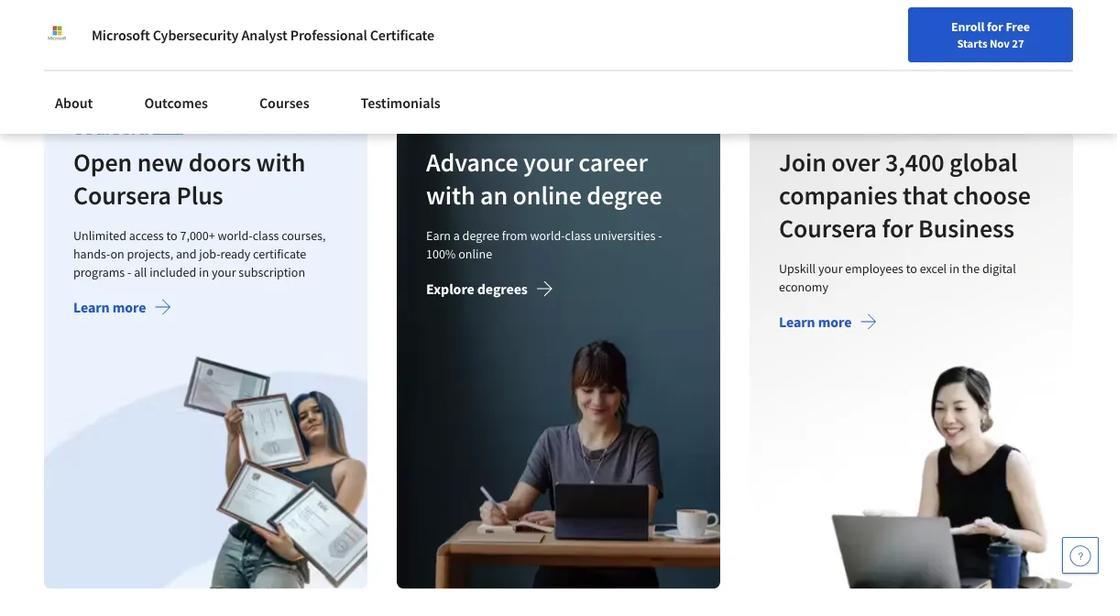 Task type: describe. For each thing, give the bounding box(es) containing it.
all
[[134, 264, 147, 281]]

class for universities
[[565, 227, 592, 244]]

the
[[963, 260, 981, 277]]

3
[[101, 15, 108, 31]]

show notifications image
[[937, 23, 959, 45]]

career
[[579, 146, 648, 178]]

article for · 7 min read
[[316, 15, 351, 31]]

an
[[481, 179, 508, 211]]

courses link
[[248, 83, 321, 123]]

choose
[[954, 179, 1032, 211]]

7
[[359, 15, 365, 31]]

with for open new doors with coursera plus
[[256, 146, 306, 178]]

excel
[[921, 260, 948, 277]]

more for leftmost learn more link
[[113, 299, 146, 317]]

coursera inside join over 3,400 global companies that choose coursera for business
[[780, 212, 878, 244]]

economy
[[780, 279, 829, 295]]

7,000+
[[180, 227, 215, 244]]

online inside earn a degree from world-class universities - 100% online
[[459, 246, 493, 262]]

explore degrees link
[[426, 280, 554, 303]]

6
[[874, 15, 880, 31]]

from
[[502, 227, 528, 244]]

job-
[[199, 246, 221, 262]]

upskill your employees to excel in the digital economy
[[780, 260, 1017, 295]]

universities
[[594, 227, 656, 244]]

microsoft cybersecurity analyst professional certificate
[[92, 26, 435, 44]]

with for advance your career with an online degree
[[426, 179, 476, 211]]

3 · from the left
[[868, 15, 871, 31]]

· 6 min read
[[866, 15, 930, 31]]

your for upskill
[[819, 260, 843, 277]]

open
[[73, 146, 132, 178]]

min for 3
[[110, 15, 131, 31]]

to inside upskill your employees to excel in the digital economy
[[907, 260, 918, 277]]

certificate
[[370, 26, 435, 44]]

business
[[919, 212, 1015, 244]]

world- for from
[[530, 227, 565, 244]]

digital
[[983, 260, 1017, 277]]

unlimited access to 7,000+ world-class courses, hands-on projects, and job-ready certificate programs - all included in your subscription
[[73, 227, 326, 281]]

outcomes link
[[133, 83, 219, 123]]

learn for the right learn more link
[[780, 313, 816, 332]]

· 6 min read link
[[816, 0, 1059, 43]]

coursera inside open new doors with coursera plus
[[73, 179, 171, 211]]

and
[[176, 246, 197, 262]]

explore
[[426, 280, 475, 299]]

- inside earn a degree from world-class universities - 100% online
[[659, 227, 663, 244]]

that
[[903, 179, 949, 211]]

certificate
[[253, 246, 307, 262]]

enroll for free starts nov 27
[[952, 18, 1031, 50]]

analyst
[[242, 26, 288, 44]]

degree inside earn a degree from world-class universities - 100% online
[[463, 227, 500, 244]]

- inside unlimited access to 7,000+ world-class courses, hands-on projects, and job-ready certificate programs - all included in your subscription
[[127, 264, 131, 281]]

starts
[[958, 36, 988, 50]]

professional
[[290, 26, 367, 44]]

online inside advance your career with an online degree
[[513, 179, 582, 211]]

unlimited
[[73, 227, 127, 244]]

testimonials
[[361, 94, 441, 112]]

free
[[1006, 18, 1031, 35]]

100%
[[426, 246, 456, 262]]

coursera image
[[15, 15, 131, 44]]

article · 7 min read
[[316, 15, 415, 31]]



Task type: locate. For each thing, give the bounding box(es) containing it.
programs
[[73, 264, 125, 281]]

employees
[[846, 260, 904, 277]]

1 horizontal spatial more
[[819, 313, 852, 332]]

degree inside advance your career with an online degree
[[587, 179, 663, 211]]

for up nov
[[988, 18, 1004, 35]]

hands-
[[73, 246, 110, 262]]

0 vertical spatial to
[[166, 227, 178, 244]]

0 vertical spatial with
[[256, 146, 306, 178]]

1 vertical spatial to
[[907, 260, 918, 277]]

nov
[[990, 36, 1011, 50]]

· for · 7 min read
[[353, 15, 356, 31]]

enroll
[[952, 18, 985, 35]]

0 horizontal spatial ·
[[96, 15, 99, 31]]

1 horizontal spatial learn more link
[[780, 313, 878, 336]]

2 horizontal spatial min
[[883, 15, 904, 31]]

global
[[950, 146, 1018, 178]]

0 horizontal spatial -
[[127, 264, 131, 281]]

with inside open new doors with coursera plus
[[256, 146, 306, 178]]

your
[[524, 146, 574, 178], [819, 260, 843, 277], [212, 264, 236, 281]]

access
[[129, 227, 164, 244]]

to up and at the top
[[166, 227, 178, 244]]

1 article from the left
[[59, 15, 93, 31]]

read for article · 7 min read
[[391, 15, 415, 31]]

online up earn a degree from world-class universities - 100% online
[[513, 179, 582, 211]]

0 horizontal spatial degree
[[463, 227, 500, 244]]

about link
[[44, 83, 104, 123]]

1 vertical spatial with
[[426, 179, 476, 211]]

article for · 3 min read
[[59, 15, 93, 31]]

over
[[832, 146, 881, 178]]

to inside unlimited access to 7,000+ world-class courses, hands-on projects, and job-ready certificate programs - all included in your subscription
[[166, 227, 178, 244]]

to left excel
[[907, 260, 918, 277]]

27
[[1013, 36, 1025, 50]]

explore degrees
[[426, 280, 528, 299]]

in
[[950, 260, 960, 277], [199, 264, 209, 281]]

read left show notifications icon
[[906, 15, 930, 31]]

0 vertical spatial degree
[[587, 179, 663, 211]]

learn for leftmost learn more link
[[73, 299, 110, 317]]

a
[[454, 227, 460, 244]]

1 read from the left
[[134, 15, 158, 31]]

coursera plus image
[[73, 123, 183, 135]]

microsoft image
[[44, 22, 70, 48]]

plus
[[177, 179, 223, 211]]

degrees
[[478, 280, 528, 299]]

your for advance
[[524, 146, 574, 178]]

companies
[[780, 179, 898, 211]]

learn
[[73, 299, 110, 317], [780, 313, 816, 332]]

world- up ready
[[218, 227, 253, 244]]

0 horizontal spatial article
[[59, 15, 93, 31]]

0 vertical spatial online
[[513, 179, 582, 211]]

· left 7
[[353, 15, 356, 31]]

min right 7
[[368, 15, 389, 31]]

1 horizontal spatial learn more
[[780, 313, 852, 332]]

0 horizontal spatial learn more link
[[73, 299, 172, 321]]

·
[[96, 15, 99, 31], [353, 15, 356, 31], [868, 15, 871, 31]]

- left all
[[127, 264, 131, 281]]

2 · from the left
[[353, 15, 356, 31]]

article left 3
[[59, 15, 93, 31]]

join over 3,400 global companies that choose coursera for business
[[780, 146, 1032, 244]]

learn more down the programs
[[73, 299, 146, 317]]

with down courses link
[[256, 146, 306, 178]]

class up certificate on the left of page
[[253, 227, 279, 244]]

learn more
[[73, 299, 146, 317], [780, 313, 852, 332]]

world- inside earn a degree from world-class universities - 100% online
[[530, 227, 565, 244]]

min right 3
[[110, 15, 131, 31]]

more
[[113, 299, 146, 317], [819, 313, 852, 332]]

your inside advance your career with an online degree
[[524, 146, 574, 178]]

for inside join over 3,400 global companies that choose coursera for business
[[883, 212, 914, 244]]

to
[[166, 227, 178, 244], [907, 260, 918, 277]]

degree right "a"
[[463, 227, 500, 244]]

2 class from the left
[[565, 227, 592, 244]]

2 horizontal spatial read
[[906, 15, 930, 31]]

1 horizontal spatial min
[[368, 15, 389, 31]]

1 horizontal spatial to
[[907, 260, 918, 277]]

1 horizontal spatial learn
[[780, 313, 816, 332]]

2 min from the left
[[368, 15, 389, 31]]

1 horizontal spatial in
[[950, 260, 960, 277]]

coursera
[[73, 179, 171, 211], [780, 212, 878, 244]]

help center image
[[1070, 545, 1092, 567]]

read right 3
[[134, 15, 158, 31]]

world-
[[218, 227, 253, 244], [530, 227, 565, 244]]

your inside unlimited access to 7,000+ world-class courses, hands-on projects, and job-ready certificate programs - all included in your subscription
[[212, 264, 236, 281]]

1 vertical spatial online
[[459, 246, 493, 262]]

advance
[[426, 146, 519, 178]]

read for article · 3 min read
[[134, 15, 158, 31]]

· left 3
[[96, 15, 99, 31]]

1 horizontal spatial degree
[[587, 179, 663, 211]]

class inside earn a degree from world-class universities - 100% online
[[565, 227, 592, 244]]

learn more for the right learn more link
[[780, 313, 852, 332]]

more down all
[[113, 299, 146, 317]]

about
[[55, 94, 93, 112]]

min
[[110, 15, 131, 31], [368, 15, 389, 31], [883, 15, 904, 31]]

coursera down companies
[[780, 212, 878, 244]]

0 horizontal spatial world-
[[218, 227, 253, 244]]

learn more for leftmost learn more link
[[73, 299, 146, 317]]

read
[[134, 15, 158, 31], [391, 15, 415, 31], [906, 15, 930, 31]]

courses
[[259, 94, 310, 112]]

article
[[59, 15, 93, 31], [316, 15, 351, 31]]

courses,
[[282, 227, 326, 244]]

on
[[110, 246, 124, 262]]

1 vertical spatial coursera
[[780, 212, 878, 244]]

learn down the programs
[[73, 299, 110, 317]]

your up economy
[[819, 260, 843, 277]]

3 read from the left
[[906, 15, 930, 31]]

0 horizontal spatial more
[[113, 299, 146, 317]]

1 horizontal spatial world-
[[530, 227, 565, 244]]

2 read from the left
[[391, 15, 415, 31]]

1 horizontal spatial class
[[565, 227, 592, 244]]

earn
[[426, 227, 451, 244]]

in left the
[[950, 260, 960, 277]]

earn a degree from world-class universities - 100% online
[[426, 227, 663, 262]]

new
[[137, 146, 184, 178]]

1 world- from the left
[[218, 227, 253, 244]]

outcomes
[[144, 94, 208, 112]]

1 vertical spatial -
[[127, 264, 131, 281]]

1 horizontal spatial ·
[[353, 15, 356, 31]]

learn more link
[[73, 299, 172, 321], [780, 313, 878, 336]]

0 horizontal spatial online
[[459, 246, 493, 262]]

subscription
[[239, 264, 305, 281]]

class left universities
[[565, 227, 592, 244]]

world- inside unlimited access to 7,000+ world-class courses, hands-on projects, and job-ready certificate programs - all included in your subscription
[[218, 227, 253, 244]]

0 horizontal spatial for
[[883, 212, 914, 244]]

learn more link down all
[[73, 299, 172, 321]]

cybersecurity
[[153, 26, 239, 44]]

testimonials link
[[350, 83, 452, 123]]

learn more link down economy
[[780, 313, 878, 336]]

online down "a"
[[459, 246, 493, 262]]

class inside unlimited access to 7,000+ world-class courses, hands-on projects, and job-ready certificate programs - all included in your subscription
[[253, 227, 279, 244]]

in inside upskill your employees to excel in the digital economy
[[950, 260, 960, 277]]

1 · from the left
[[96, 15, 99, 31]]

0 horizontal spatial with
[[256, 146, 306, 178]]

0 vertical spatial coursera
[[73, 179, 171, 211]]

for
[[988, 18, 1004, 35], [883, 212, 914, 244]]

open new doors with coursera plus
[[73, 146, 306, 211]]

upskill
[[780, 260, 816, 277]]

in down job-
[[199, 264, 209, 281]]

0 vertical spatial -
[[659, 227, 663, 244]]

1 horizontal spatial -
[[659, 227, 663, 244]]

included
[[150, 264, 197, 281]]

1 horizontal spatial article
[[316, 15, 351, 31]]

1 horizontal spatial coursera
[[780, 212, 878, 244]]

2 horizontal spatial ·
[[868, 15, 871, 31]]

article · 3 min read
[[59, 15, 158, 31]]

your left career
[[524, 146, 574, 178]]

· left 6
[[868, 15, 871, 31]]

ready
[[221, 246, 251, 262]]

min for 7
[[368, 15, 389, 31]]

2 article from the left
[[316, 15, 351, 31]]

your inside upskill your employees to excel in the digital economy
[[819, 260, 843, 277]]

with down the advance at the left top of page
[[426, 179, 476, 211]]

degree down career
[[587, 179, 663, 211]]

1 class from the left
[[253, 227, 279, 244]]

2 world- from the left
[[530, 227, 565, 244]]

· for · 3 min read
[[96, 15, 99, 31]]

for down that
[[883, 212, 914, 244]]

0 horizontal spatial coursera
[[73, 179, 171, 211]]

advance your career with an online degree
[[426, 146, 663, 211]]

with inside advance your career with an online degree
[[426, 179, 476, 211]]

world- right from in the top of the page
[[530, 227, 565, 244]]

learn down economy
[[780, 313, 816, 332]]

1 vertical spatial for
[[883, 212, 914, 244]]

None search field
[[247, 11, 403, 48]]

coursera down open
[[73, 179, 171, 211]]

- right universities
[[659, 227, 663, 244]]

0 horizontal spatial class
[[253, 227, 279, 244]]

0 horizontal spatial read
[[134, 15, 158, 31]]

0 horizontal spatial to
[[166, 227, 178, 244]]

0 horizontal spatial learn
[[73, 299, 110, 317]]

1 horizontal spatial online
[[513, 179, 582, 211]]

0 horizontal spatial min
[[110, 15, 131, 31]]

1 horizontal spatial with
[[426, 179, 476, 211]]

1 horizontal spatial your
[[524, 146, 574, 178]]

online
[[513, 179, 582, 211], [459, 246, 493, 262]]

class for courses,
[[253, 227, 279, 244]]

more for the right learn more link
[[819, 313, 852, 332]]

0 horizontal spatial learn more
[[73, 299, 146, 317]]

3 min from the left
[[883, 15, 904, 31]]

doors
[[189, 146, 251, 178]]

for inside enroll for free starts nov 27
[[988, 18, 1004, 35]]

1 horizontal spatial read
[[391, 15, 415, 31]]

min right 6
[[883, 15, 904, 31]]

0 horizontal spatial your
[[212, 264, 236, 281]]

learn more down economy
[[780, 313, 852, 332]]

article left 7
[[316, 15, 351, 31]]

degree
[[587, 179, 663, 211], [463, 227, 500, 244]]

-
[[659, 227, 663, 244], [127, 264, 131, 281]]

2 horizontal spatial your
[[819, 260, 843, 277]]

1 vertical spatial degree
[[463, 227, 500, 244]]

your down ready
[[212, 264, 236, 281]]

more down economy
[[819, 313, 852, 332]]

projects,
[[127, 246, 174, 262]]

1 min from the left
[[110, 15, 131, 31]]

microsoft
[[92, 26, 150, 44]]

read right 7
[[391, 15, 415, 31]]

join
[[780, 146, 827, 178]]

3,400
[[886, 146, 945, 178]]

0 vertical spatial for
[[988, 18, 1004, 35]]

world- for 7,000+
[[218, 227, 253, 244]]

class
[[253, 227, 279, 244], [565, 227, 592, 244]]

read inside the · 6 min read link
[[906, 15, 930, 31]]

with
[[256, 146, 306, 178], [426, 179, 476, 211]]

0 horizontal spatial in
[[199, 264, 209, 281]]

1 horizontal spatial for
[[988, 18, 1004, 35]]

in inside unlimited access to 7,000+ world-class courses, hands-on projects, and job-ready certificate programs - all included in your subscription
[[199, 264, 209, 281]]



Task type: vqa. For each thing, say whether or not it's contained in the screenshot.
lectures
no



